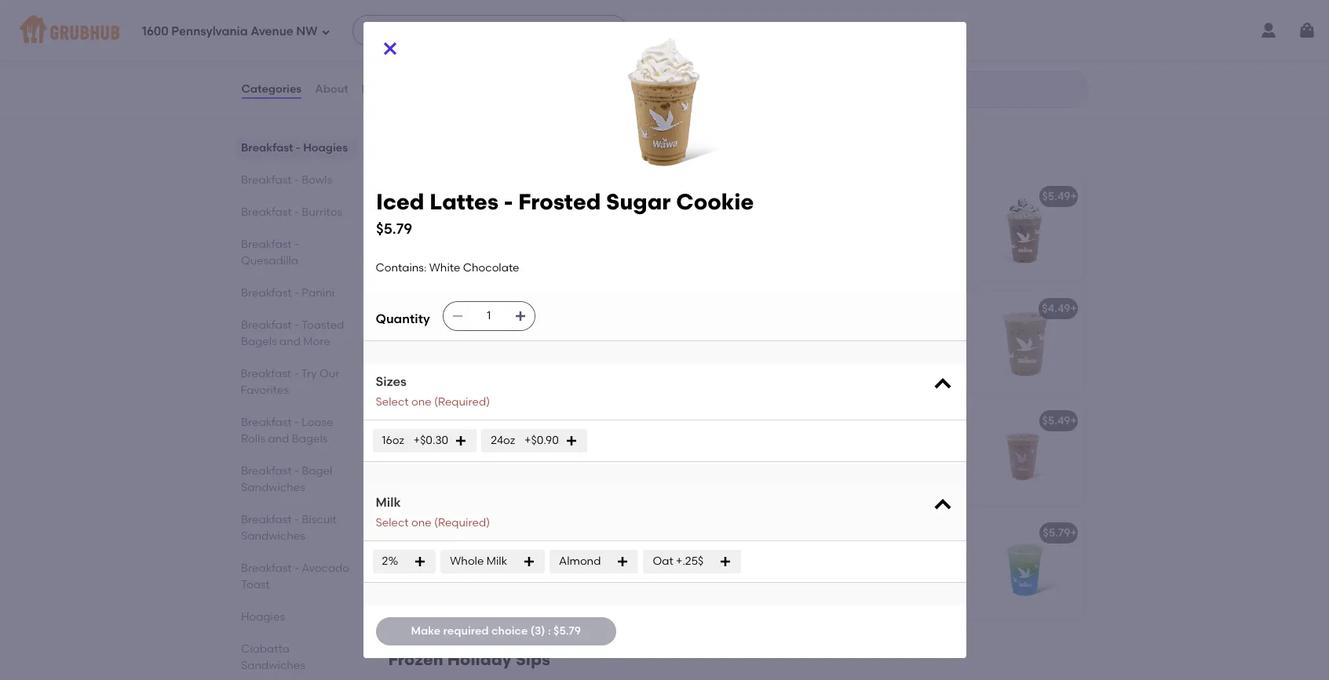 Task type: describe. For each thing, give the bounding box(es) containing it.
iced for iced lattes - peppermint mocha
[[751, 190, 775, 203]]

whole
[[450, 555, 484, 568]]

bagel
[[301, 465, 332, 478]]

bark for iced coffees - peppermint bark
[[544, 302, 569, 315]]

cold brews - peppermint mocha
[[399, 527, 573, 540]]

vanilla)
[[1055, 527, 1096, 540]]

frozen holiday sips
[[388, 650, 550, 669]]

svg image up reviews
[[380, 39, 399, 58]]

reviews
[[362, 82, 405, 96]]

chocolate, inside contains: top with peppermint pcs, white chocolate, mint syrup
[[785, 452, 844, 466]]

breakfast - toasted bagels and more
[[241, 319, 344, 349]]

syrup,
[[399, 340, 432, 353]]

sizes select one (required)
[[376, 375, 490, 409]]

ciabatta
[[241, 643, 289, 656]]

breakfast for breakfast - panini
[[241, 287, 291, 300]]

breakfast - quesadilla
[[241, 238, 299, 268]]

2 horizontal spatial holiday
[[875, 21, 917, 34]]

oat
[[653, 555, 674, 568]]

mocha for iced coffees - peppermint mocha
[[544, 414, 581, 428]]

recharger energy drinks - winter blues (blue raspberry, vanilla)
[[751, 527, 1096, 540]]

contains: for cold brews - peppermint mocha
[[399, 549, 450, 562]]

breakfast for breakfast - loose rolls and bagels
[[241, 416, 291, 430]]

white up the iced coffees - peppermint bark at the left top of page
[[429, 261, 461, 275]]

breakfast for breakfast - quesadilla
[[241, 238, 291, 251]]

peppermint for cold brews - peppermint bark
[[822, 414, 885, 428]]

nw
[[296, 24, 318, 38]]

+$0.90
[[525, 434, 559, 447]]

ciabatta sandwiches
[[241, 643, 305, 673]]

bowls
[[301, 174, 332, 187]]

$6.09 + for steamers - peppermint bark
[[690, 21, 726, 34]]

iced lattes - frosted sugar cookie
[[399, 190, 586, 203]]

+ for cold brews - peppermint bark image
[[1071, 414, 1077, 428]]

breakfast for breakfast - avocado toast
[[241, 562, 291, 576]]

with inside contains: top with peppermint pcs, white chocolate, mint syrup
[[827, 436, 851, 450]]

burritos
[[301, 206, 342, 219]]

avocado
[[301, 562, 349, 576]]

contains: for iced coffees - peppermint bark
[[399, 324, 450, 338]]

toast
[[241, 579, 269, 592]]

(3)
[[531, 625, 545, 638]]

frosted for iced lattes - frosted sugar cookie $5.79
[[518, 188, 601, 215]]

frozen
[[388, 650, 443, 669]]

loose
[[301, 416, 333, 430]]

bark for cold brews - peppermint bark
[[888, 414, 913, 428]]

coffees for chocolate
[[426, 414, 468, 428]]

breakfast - hoagies
[[241, 141, 348, 155]]

and for more
[[279, 335, 300, 349]]

recharger
[[751, 527, 808, 540]]

$3.89
[[691, 414, 719, 428]]

$5.49 for $3.89 +
[[1042, 414, 1071, 428]]

syrup
[[872, 452, 903, 466]]

breakfast - bowls
[[241, 174, 332, 187]]

about
[[315, 82, 348, 96]]

$6.09 for iced lattes - frosted sugar cookie
[[690, 190, 719, 203]]

peppermint inside the contains: white chocolate, mint syrup, top with peppermint pcs
[[484, 340, 547, 353]]

peppermint for cold brews - peppermint mocha
[[470, 527, 534, 540]]

peppermint for iced coffees - peppermint mocha
[[478, 414, 541, 428]]

contains: chocolate sauce for coffees
[[399, 436, 545, 450]]

cookie for iced lattes - frosted sugar cookie
[[548, 190, 586, 203]]

pcs inside the contains: white chocolate, top with peppermint pcs
[[465, 59, 483, 72]]

brews for top
[[780, 414, 812, 428]]

24oz
[[491, 434, 515, 447]]

+ for recharger energy drinks - winter blues (blue raspberry, vanilla) image
[[1071, 527, 1077, 540]]

mint inside contains: top with peppermint pcs, white chocolate, mint syrup
[[847, 452, 870, 466]]

- inside breakfast - toasted bagels and more
[[294, 319, 299, 332]]

breakfast - bagel sandwiches
[[241, 465, 332, 495]]

iced lattes - peppermint mocha
[[751, 190, 925, 203]]

contains: up quantity
[[376, 261, 427, 275]]

$6.09 + for iced lattes - frosted sugar cookie
[[690, 190, 726, 203]]

- inside the iced lattes - frosted sugar cookie $5.79
[[503, 188, 513, 215]]

categories button
[[241, 61, 302, 118]]

white for lattes
[[453, 212, 484, 225]]

$4.49 +
[[1042, 302, 1077, 315]]

peppermint inside the contains: white chocolate, top with peppermint pcs
[[399, 59, 462, 72]]

select for sizes
[[376, 396, 409, 409]]

chocolate, for bark
[[487, 43, 546, 56]]

contains: top with peppermint pcs, white chocolate, mint syrup
[[751, 436, 941, 466]]

iced coffees - peppermint mocha image
[[614, 404, 732, 506]]

- inside the breakfast - avocado toast
[[294, 562, 299, 576]]

favorites
[[241, 384, 289, 397]]

choice
[[492, 625, 528, 638]]

+ for iced coffees - frosted sugar cookie image
[[1071, 302, 1077, 315]]

oat +.25$
[[653, 555, 704, 568]]

sauce for iced coffees - peppermint mocha
[[512, 436, 545, 450]]

steamers
[[399, 21, 451, 34]]

+$0.30
[[414, 434, 448, 447]]

one for sizes
[[411, 396, 432, 409]]

breakfast - biscuit sandwiches
[[241, 514, 336, 543]]

contains: for steamers - peppermint bark
[[399, 43, 450, 56]]

frosted for iced lattes - frosted sugar cookie
[[470, 190, 510, 203]]

try
[[301, 368, 317, 381]]

iced for iced lattes - frosted sugar cookie
[[399, 190, 423, 203]]

breakfast - avocado toast tab
[[241, 561, 351, 594]]

biscuit
[[301, 514, 336, 527]]

0 horizontal spatial holiday
[[447, 650, 512, 669]]

white for coffees
[[453, 324, 484, 338]]

contains: for iced lattes - frosted sugar cookie
[[399, 212, 450, 225]]

$4.49
[[1042, 302, 1071, 315]]

breakfast for breakfast - try our favorites
[[241, 368, 291, 381]]

1600
[[142, 24, 169, 38]]

breakfast - loose rolls and bagels tab
[[241, 415, 351, 448]]

sugar for iced lattes - frosted sugar cookie
[[513, 190, 545, 203]]

2%
[[382, 555, 398, 568]]

- inside breakfast - loose rolls and bagels
[[294, 416, 299, 430]]

sizes
[[376, 375, 407, 390]]

about button
[[314, 61, 349, 118]]

raspberry,
[[994, 527, 1052, 540]]

(required) for milk
[[434, 516, 490, 530]]

iced lattes - frosted sugar cookie $5.79
[[376, 188, 754, 238]]

1 horizontal spatial milk
[[487, 555, 507, 568]]

- inside breakfast - biscuit sandwiches
[[294, 514, 299, 527]]

our
[[320, 368, 340, 381]]

+ for iced coffees - peppermint mocha image on the bottom
[[719, 414, 726, 428]]

top inside the contains: white chocolate, top with peppermint pcs
[[548, 43, 568, 56]]

breakfast - try our favorites tab
[[241, 366, 351, 399]]

+.25$
[[676, 555, 704, 568]]

- inside breakfast - try our favorites
[[294, 368, 299, 381]]

contains: white chocolate, mint syrup, top with peppermint pcs
[[399, 324, 572, 353]]

with inside the contains: white chocolate, mint syrup, top with peppermint pcs
[[457, 340, 481, 353]]

mint inside the contains: white chocolate, mint syrup, top with peppermint pcs
[[548, 324, 572, 338]]

sugar for iced lattes - frosted sugar cookie $5.79
[[606, 188, 671, 215]]

required
[[443, 625, 489, 638]]

cold brews - peppermint bark
[[751, 414, 913, 428]]

0 vertical spatial contains: white chocolate
[[399, 212, 543, 225]]

1600 pennsylvania avenue nw
[[142, 24, 318, 38]]

quantity
[[376, 311, 430, 326]]

iced for iced coffees - peppermint mocha
[[399, 414, 423, 428]]

contains: for cold brews - peppermint bark
[[751, 436, 802, 450]]

lattes for iced lattes - peppermint mocha
[[778, 190, 811, 203]]

categories
[[241, 82, 302, 96]]

(blue
[[964, 527, 991, 540]]

iced for iced coffees - peppermint bark
[[399, 302, 423, 315]]

make
[[411, 625, 441, 638]]

brews for chocolate
[[428, 527, 460, 540]]

iced coffees - peppermint bark
[[399, 302, 569, 315]]

breakfast - bowls tab
[[241, 172, 351, 188]]

milk inside milk select one (required)
[[376, 495, 401, 510]]



Task type: locate. For each thing, give the bounding box(es) containing it.
peppermint for iced coffees - peppermint bark
[[478, 302, 541, 315]]

mocha for iced lattes - peppermint mocha
[[887, 190, 925, 203]]

hoagies up bowls
[[303, 141, 348, 155]]

contains: chocolate sauce
[[399, 436, 545, 450], [399, 549, 545, 562]]

holiday blend coffee - holiday blend button
[[742, 11, 1084, 113]]

energy
[[810, 527, 848, 540]]

cold for cold brews - peppermint mocha
[[399, 527, 425, 540]]

1 sauce from the top
[[512, 436, 545, 450]]

(required) inside milk select one (required)
[[434, 516, 490, 530]]

chocolate down cold brews - peppermint mocha
[[453, 549, 509, 562]]

cookie
[[676, 188, 754, 215], [548, 190, 586, 203]]

0 vertical spatial $5.49
[[1042, 190, 1071, 203]]

9 breakfast from the top
[[241, 465, 291, 478]]

svg image right whole milk
[[523, 556, 536, 568]]

svg image
[[1298, 21, 1317, 40], [363, 24, 376, 37], [321, 27, 330, 37], [514, 310, 527, 323], [932, 374, 954, 396], [932, 495, 954, 517], [719, 556, 732, 568]]

one inside "sizes select one (required)"
[[411, 396, 432, 409]]

chocolate down iced coffees - peppermint mocha
[[453, 436, 509, 450]]

contains: inside contains: top with peppermint pcs, white chocolate, mint syrup
[[751, 436, 802, 450]]

coffees left input item quantity number field
[[426, 302, 468, 315]]

and inside breakfast - loose rolls and bagels
[[268, 433, 289, 446]]

chocolate
[[487, 212, 543, 225], [463, 261, 519, 275], [453, 436, 509, 450], [453, 549, 509, 562]]

1 horizontal spatial top
[[548, 43, 568, 56]]

hoagies
[[303, 141, 348, 155], [241, 611, 285, 624]]

iced coffees - peppermint bark image
[[614, 292, 732, 394]]

white up recharger at the bottom right of page
[[751, 452, 782, 466]]

breakfast - biscuit sandwiches tab
[[241, 512, 351, 545]]

sandwiches inside breakfast - bagel sandwiches
[[241, 481, 305, 495]]

1 vertical spatial $6.09 +
[[690, 190, 726, 203]]

2 vertical spatial chocolate,
[[785, 452, 844, 466]]

iced lattes - peppermint mocha image
[[966, 179, 1084, 282]]

16oz
[[382, 434, 404, 447]]

0 vertical spatial $6.09
[[690, 21, 719, 34]]

lattes for iced lattes - frosted sugar cookie
[[426, 190, 460, 203]]

breakfast up toast
[[241, 562, 291, 576]]

1 vertical spatial hoagies
[[241, 611, 285, 624]]

1 horizontal spatial sugar
[[606, 188, 671, 215]]

0 horizontal spatial pcs
[[465, 59, 483, 72]]

contains: white chocolate, top with peppermint pcs
[[399, 43, 595, 72]]

1 horizontal spatial cold
[[751, 414, 777, 428]]

chocolate, inside the contains: white chocolate, top with peppermint pcs
[[487, 43, 546, 56]]

breakfast for breakfast - bowls
[[241, 174, 291, 187]]

breakfast inside breakfast - biscuit sandwiches
[[241, 514, 291, 527]]

1 (required) from the top
[[434, 396, 490, 409]]

chocolate, inside the contains: white chocolate, mint syrup, top with peppermint pcs
[[487, 324, 546, 338]]

contains: white chocolate down iced lattes - frosted sugar cookie
[[399, 212, 543, 225]]

1 vertical spatial chocolate,
[[487, 324, 546, 338]]

0 vertical spatial with
[[570, 43, 595, 56]]

1 one from the top
[[411, 396, 432, 409]]

0 horizontal spatial brews
[[428, 527, 460, 540]]

2 horizontal spatial with
[[827, 436, 851, 450]]

4 breakfast from the top
[[241, 238, 291, 251]]

0 vertical spatial sauce
[[512, 436, 545, 450]]

contains: up syrup, at the left
[[399, 324, 450, 338]]

1 vertical spatial pcs
[[549, 340, 568, 353]]

- inside button
[[868, 21, 873, 34]]

breakfast down breakfast - bagel sandwiches
[[241, 514, 291, 527]]

0 vertical spatial contains: chocolate sauce
[[399, 436, 545, 450]]

svg image left input item quantity number field
[[451, 310, 464, 323]]

breakfast inside breakfast - loose rolls and bagels
[[241, 416, 291, 430]]

breakfast for breakfast - toasted bagels and more
[[241, 319, 291, 332]]

breakfast - loose rolls and bagels
[[241, 416, 333, 446]]

one inside milk select one (required)
[[411, 516, 432, 530]]

breakfast down quesadilla
[[241, 287, 291, 300]]

breakfast - quesadilla tab
[[241, 236, 351, 269]]

sauce
[[512, 436, 545, 450], [512, 549, 545, 562]]

contains: chocolate sauce down iced coffees - peppermint mocha
[[399, 436, 545, 450]]

chocolate, down cold brews - peppermint bark
[[785, 452, 844, 466]]

sandwiches
[[241, 481, 305, 495], [241, 530, 305, 543], [241, 660, 305, 673]]

0 vertical spatial $6.09 +
[[690, 21, 726, 34]]

(required) up "whole"
[[434, 516, 490, 530]]

5 breakfast from the top
[[241, 287, 291, 300]]

0 horizontal spatial frosted
[[470, 190, 510, 203]]

with
[[570, 43, 595, 56], [457, 340, 481, 353], [827, 436, 851, 450]]

$5.49 for $6.09 +
[[1042, 190, 1071, 203]]

recharger energy drinks - winter blues (blue raspberry, vanilla) image
[[966, 516, 1084, 618]]

bark up syrup in the bottom of the page
[[888, 414, 913, 428]]

iced for iced lattes - frosted sugar cookie $5.79
[[376, 188, 424, 215]]

$6.09 +
[[690, 21, 726, 34], [690, 190, 726, 203]]

breakfast
[[241, 141, 293, 155], [241, 174, 291, 187], [241, 206, 291, 219], [241, 238, 291, 251], [241, 287, 291, 300], [241, 319, 291, 332], [241, 368, 291, 381], [241, 416, 291, 430], [241, 465, 291, 478], [241, 514, 291, 527], [241, 562, 291, 576]]

quesadilla
[[241, 254, 298, 268]]

cookie inside the iced lattes - frosted sugar cookie $5.79
[[676, 188, 754, 215]]

$6.09 for steamers - peppermint bark
[[690, 21, 719, 34]]

iced coffees - peppermint mocha
[[399, 414, 581, 428]]

1 vertical spatial sauce
[[512, 549, 545, 562]]

0 horizontal spatial top
[[435, 340, 454, 353]]

breakfast up breakfast - bowls
[[241, 141, 293, 155]]

1 vertical spatial (required)
[[434, 516, 490, 530]]

select inside "sizes select one (required)"
[[376, 396, 409, 409]]

iced lattes - frosted sugar cookie image
[[614, 179, 732, 282]]

holiday blend coffee - holiday blend image
[[966, 11, 1084, 113]]

select up the 2%
[[376, 516, 409, 530]]

2 horizontal spatial $5.79
[[1043, 527, 1071, 540]]

white down the iced coffees - peppermint bark at the left top of page
[[453, 324, 484, 338]]

cold brews - peppermint mocha image
[[614, 516, 732, 618]]

holiday down required
[[447, 650, 512, 669]]

1 blend from the left
[[795, 21, 826, 34]]

2 sandwiches from the top
[[241, 530, 305, 543]]

svg image right +$0.90 at the bottom of page
[[565, 435, 578, 448]]

pcs inside the contains: white chocolate, mint syrup, top with peppermint pcs
[[549, 340, 568, 353]]

svg image right the 2%
[[414, 556, 427, 568]]

contains: down "sizes select one (required)"
[[399, 436, 450, 450]]

iced inside the iced lattes - frosted sugar cookie $5.79
[[376, 188, 424, 215]]

breakfast - burritos
[[241, 206, 342, 219]]

1 vertical spatial mint
[[847, 452, 870, 466]]

sandwiches up the breakfast - avocado toast
[[241, 530, 305, 543]]

svg image left oat
[[617, 556, 629, 568]]

and
[[279, 335, 300, 349], [268, 433, 289, 446]]

cold for cold brews - peppermint bark
[[751, 414, 777, 428]]

bagels
[[241, 335, 277, 349], [291, 433, 327, 446]]

1 horizontal spatial frosted
[[518, 188, 601, 215]]

and left more
[[279, 335, 300, 349]]

$3.89 +
[[691, 414, 726, 428]]

blend
[[795, 21, 826, 34], [920, 21, 950, 34]]

2 blend from the left
[[920, 21, 950, 34]]

bagels down loose
[[291, 433, 327, 446]]

panini
[[301, 287, 334, 300]]

0 vertical spatial select
[[376, 396, 409, 409]]

winter
[[894, 527, 930, 540]]

main navigation navigation
[[0, 0, 1329, 61]]

2 sauce from the top
[[512, 549, 545, 562]]

brews up contains: top with peppermint pcs, white chocolate, mint syrup
[[780, 414, 812, 428]]

top inside contains: top with peppermint pcs, white chocolate, mint syrup
[[805, 436, 824, 450]]

sandwiches inside ciabatta sandwiches tab
[[241, 660, 305, 673]]

bark up the contains: white chocolate, top with peppermint pcs
[[527, 21, 552, 34]]

breakfast down rolls
[[241, 465, 291, 478]]

+ for 'iced lattes - frosted sugar cookie' image
[[719, 190, 726, 203]]

1 vertical spatial top
[[435, 340, 454, 353]]

breakfast down breakfast - panini
[[241, 319, 291, 332]]

steamers - peppermint bark image
[[614, 11, 732, 113]]

1 horizontal spatial brews
[[780, 414, 812, 428]]

1 horizontal spatial bagels
[[291, 433, 327, 446]]

sugar inside the iced lattes - frosted sugar cookie $5.79
[[606, 188, 671, 215]]

lattes inside the iced lattes - frosted sugar cookie $5.79
[[429, 188, 498, 215]]

0 vertical spatial (required)
[[434, 396, 490, 409]]

breakfast - burritos tab
[[241, 204, 351, 221]]

$5.49 + for $3.89 +
[[1042, 414, 1077, 428]]

sauce down cold brews - peppermint mocha
[[512, 549, 545, 562]]

contains: chocolate sauce down cold brews - peppermint mocha
[[399, 549, 545, 562]]

contains: for iced coffees - peppermint mocha
[[399, 436, 450, 450]]

whole milk
[[450, 555, 507, 568]]

drinks
[[850, 527, 884, 540]]

breakfast inside the breakfast - quesadilla
[[241, 238, 291, 251]]

contains: down cold brews - peppermint bark
[[751, 436, 802, 450]]

breakfast up breakfast - burritos
[[241, 174, 291, 187]]

$5.49 + for $6.09 +
[[1042, 190, 1077, 203]]

3 sandwiches from the top
[[241, 660, 305, 673]]

contains:
[[399, 43, 450, 56], [399, 212, 450, 225], [376, 261, 427, 275], [399, 324, 450, 338], [399, 436, 450, 450], [751, 436, 802, 450], [399, 549, 450, 562]]

peppermint for contains: top with peppermint pcs, white chocolate, mint syrup
[[854, 436, 917, 450]]

1 vertical spatial $6.09
[[690, 190, 719, 203]]

(required) for sizes
[[434, 396, 490, 409]]

:
[[548, 625, 551, 638]]

more
[[303, 335, 330, 349]]

2 horizontal spatial top
[[805, 436, 824, 450]]

contains: down "steamers"
[[399, 43, 450, 56]]

0 horizontal spatial cookie
[[548, 190, 586, 203]]

breakfast - hoagies tab
[[241, 140, 351, 156]]

pcs
[[465, 59, 483, 72], [549, 340, 568, 353]]

0 horizontal spatial mint
[[548, 324, 572, 338]]

2 vertical spatial bark
[[888, 414, 913, 428]]

contains: inside the contains: white chocolate, top with peppermint pcs
[[399, 43, 450, 56]]

0 vertical spatial cold
[[751, 414, 777, 428]]

1 horizontal spatial pcs
[[549, 340, 568, 353]]

1 vertical spatial mocha
[[544, 414, 581, 428]]

chocolate up the iced coffees - peppermint bark at the left top of page
[[463, 261, 519, 275]]

chocolate, down steamers - peppermint bark
[[487, 43, 546, 56]]

coffee
[[829, 21, 865, 34]]

select for milk
[[376, 516, 409, 530]]

1 vertical spatial $5.79
[[1043, 527, 1071, 540]]

breakfast - bagel sandwiches tab
[[241, 463, 351, 496]]

and right rolls
[[268, 433, 289, 446]]

cookie for iced lattes - frosted sugar cookie $5.79
[[676, 188, 754, 215]]

0 vertical spatial and
[[279, 335, 300, 349]]

$5.49 +
[[1042, 190, 1077, 203], [1042, 414, 1077, 428]]

$5.79 +
[[1043, 527, 1077, 540]]

2 $5.49 + from the top
[[1042, 414, 1077, 428]]

mocha
[[887, 190, 925, 203], [544, 414, 581, 428], [536, 527, 573, 540]]

0 vertical spatial coffees
[[426, 302, 468, 315]]

white inside the contains: white chocolate, mint syrup, top with peppermint pcs
[[453, 324, 484, 338]]

0 horizontal spatial cold
[[399, 527, 425, 540]]

sandwiches inside breakfast - biscuit sandwiches
[[241, 530, 305, 543]]

cold brews - peppermint bark image
[[966, 404, 1084, 506]]

avenue
[[251, 24, 294, 38]]

1 vertical spatial contains: white chocolate
[[376, 261, 519, 275]]

mint left syrup in the bottom of the page
[[847, 452, 870, 466]]

1 select from the top
[[376, 396, 409, 409]]

chocolate,
[[487, 43, 546, 56], [487, 324, 546, 338], [785, 452, 844, 466]]

coffees for white
[[426, 302, 468, 315]]

2 coffees from the top
[[426, 414, 468, 428]]

sandwiches down ciabatta
[[241, 660, 305, 673]]

holiday left 'coffee'
[[751, 21, 793, 34]]

0 vertical spatial top
[[548, 43, 568, 56]]

pennsylvania
[[171, 24, 248, 38]]

frosted inside the iced lattes - frosted sugar cookie $5.79
[[518, 188, 601, 215]]

$5.49
[[1042, 190, 1071, 203], [1042, 414, 1071, 428]]

sauce down iced coffees - peppermint mocha
[[512, 436, 545, 450]]

1 horizontal spatial cookie
[[676, 188, 754, 215]]

coffees up +$0.30
[[426, 414, 468, 428]]

lattes for iced lattes - frosted sugar cookie $5.79
[[429, 188, 498, 215]]

breakfast up quesadilla
[[241, 238, 291, 251]]

toasted
[[301, 319, 344, 332]]

peppermint for iced lattes - peppermint mocha
[[821, 190, 885, 203]]

steamers - peppermint bark
[[399, 21, 552, 34]]

holiday blend coffee - holiday blend
[[751, 21, 950, 34]]

1 vertical spatial select
[[376, 516, 409, 530]]

white for -
[[453, 43, 484, 56]]

ciabatta sandwiches tab
[[241, 642, 351, 675]]

2 $6.09 from the top
[[690, 190, 719, 203]]

peppermint inside contains: top with peppermint pcs, white chocolate, mint syrup
[[854, 436, 917, 450]]

2 breakfast from the top
[[241, 174, 291, 187]]

0 vertical spatial mint
[[548, 324, 572, 338]]

select down sizes
[[376, 396, 409, 409]]

breakfast inside breakfast - try our favorites
[[241, 368, 291, 381]]

chocolate down iced lattes - frosted sugar cookie
[[487, 212, 543, 225]]

2 vertical spatial with
[[827, 436, 851, 450]]

1 vertical spatial sandwiches
[[241, 530, 305, 543]]

hoagies up ciabatta
[[241, 611, 285, 624]]

make required choice (3) : $5.79
[[411, 625, 581, 638]]

contains: down iced lattes - frosted sugar cookie
[[399, 212, 450, 225]]

mocha for cold brews - peppermint mocha
[[536, 527, 573, 540]]

+ for steamers - peppermint bark image
[[719, 21, 726, 34]]

0 horizontal spatial with
[[457, 340, 481, 353]]

hoagies tab
[[241, 609, 351, 626]]

0 horizontal spatial blend
[[795, 21, 826, 34]]

2 vertical spatial mocha
[[536, 527, 573, 540]]

- inside breakfast - bagel sandwiches
[[294, 465, 299, 478]]

2 vertical spatial top
[[805, 436, 824, 450]]

mint right input item quantity number field
[[548, 324, 572, 338]]

0 vertical spatial mocha
[[887, 190, 925, 203]]

sandwiches up breakfast - biscuit sandwiches
[[241, 481, 305, 495]]

select inside milk select one (required)
[[376, 516, 409, 530]]

bagels inside breakfast - toasted bagels and more
[[241, 335, 277, 349]]

3 breakfast from the top
[[241, 206, 291, 219]]

and inside breakfast - toasted bagels and more
[[279, 335, 300, 349]]

6 breakfast from the top
[[241, 319, 291, 332]]

breakfast inside the breakfast - avocado toast
[[241, 562, 291, 576]]

frosted
[[518, 188, 601, 215], [470, 190, 510, 203]]

0 vertical spatial bagels
[[241, 335, 277, 349]]

0 vertical spatial $5.49 +
[[1042, 190, 1077, 203]]

one for milk
[[411, 516, 432, 530]]

milk right "whole"
[[487, 555, 507, 568]]

breakfast inside breakfast - toasted bagels and more
[[241, 319, 291, 332]]

2 (required) from the top
[[434, 516, 490, 530]]

milk up the 2%
[[376, 495, 401, 510]]

(required) up iced coffees - peppermint mocha
[[434, 396, 490, 409]]

bark
[[527, 21, 552, 34], [544, 302, 569, 315], [888, 414, 913, 428]]

white down iced lattes - frosted sugar cookie
[[453, 212, 484, 225]]

white inside contains: top with peppermint pcs, white chocolate, mint syrup
[[751, 452, 782, 466]]

0 vertical spatial bark
[[527, 21, 552, 34]]

1 sandwiches from the top
[[241, 481, 305, 495]]

11 breakfast from the top
[[241, 562, 291, 576]]

breakfast for breakfast - bagel sandwiches
[[241, 465, 291, 478]]

1 breakfast from the top
[[241, 141, 293, 155]]

1 vertical spatial coffees
[[426, 414, 468, 428]]

bark right input item quantity number field
[[544, 302, 569, 315]]

almond
[[559, 555, 601, 568]]

holiday right 'coffee'
[[875, 21, 917, 34]]

lattes
[[429, 188, 498, 215], [426, 190, 460, 203], [778, 190, 811, 203]]

(required)
[[434, 396, 490, 409], [434, 516, 490, 530]]

0 vertical spatial pcs
[[465, 59, 483, 72]]

iced coffees - frosted sugar cookie image
[[966, 292, 1084, 394]]

2 select from the top
[[376, 516, 409, 530]]

brews up "whole"
[[428, 527, 460, 540]]

(required) inside "sizes select one (required)"
[[434, 396, 490, 409]]

contains: white chocolate up the iced coffees - peppermint bark at the left top of page
[[376, 261, 519, 275]]

0 vertical spatial hoagies
[[303, 141, 348, 155]]

with inside the contains: white chocolate, top with peppermint pcs
[[570, 43, 595, 56]]

0 horizontal spatial bagels
[[241, 335, 277, 349]]

breakfast down breakfast - bowls
[[241, 206, 291, 219]]

sandwiches for biscuit
[[241, 530, 305, 543]]

breakfast - avocado toast
[[241, 562, 349, 592]]

1 vertical spatial $5.49 +
[[1042, 414, 1077, 428]]

2 one from the top
[[411, 516, 432, 530]]

breakfast up favorites
[[241, 368, 291, 381]]

7 breakfast from the top
[[241, 368, 291, 381]]

contains: chocolate sauce for brews
[[399, 549, 545, 562]]

sauce for cold brews - peppermint mocha
[[512, 549, 545, 562]]

breakfast - try our favorites
[[241, 368, 340, 397]]

1 vertical spatial and
[[268, 433, 289, 446]]

sips
[[516, 650, 550, 669]]

1 vertical spatial bagels
[[291, 433, 327, 446]]

select
[[376, 396, 409, 409], [376, 516, 409, 530]]

0 vertical spatial brews
[[780, 414, 812, 428]]

breakfast - toasted bagels and more tab
[[241, 317, 351, 350]]

1 horizontal spatial mint
[[847, 452, 870, 466]]

sugar
[[606, 188, 671, 215], [513, 190, 545, 203]]

svg image
[[380, 39, 399, 58], [451, 310, 464, 323], [455, 435, 467, 448], [565, 435, 578, 448], [414, 556, 427, 568], [523, 556, 536, 568], [617, 556, 629, 568]]

white down steamers - peppermint bark
[[453, 43, 484, 56]]

rolls
[[241, 433, 265, 446]]

breakfast for breakfast - burritos
[[241, 206, 291, 219]]

Input item quantity number field
[[472, 302, 506, 331]]

0 horizontal spatial hoagies
[[241, 611, 285, 624]]

sandwiches for bagel
[[241, 481, 305, 495]]

blues
[[932, 527, 961, 540]]

0 vertical spatial milk
[[376, 495, 401, 510]]

and for bagels
[[268, 433, 289, 446]]

0 vertical spatial sandwiches
[[241, 481, 305, 495]]

0 horizontal spatial sugar
[[513, 190, 545, 203]]

breakfast inside breakfast - bagel sandwiches
[[241, 465, 291, 478]]

1 horizontal spatial hoagies
[[303, 141, 348, 155]]

1 vertical spatial milk
[[487, 555, 507, 568]]

chocolate, down the iced coffees - peppermint bark at the left top of page
[[487, 324, 546, 338]]

0 horizontal spatial milk
[[376, 495, 401, 510]]

svg image right +$0.30
[[455, 435, 467, 448]]

1 vertical spatial cold
[[399, 527, 425, 540]]

1 $6.09 from the top
[[690, 21, 719, 34]]

1 vertical spatial bark
[[544, 302, 569, 315]]

1 horizontal spatial holiday
[[751, 21, 793, 34]]

1 $5.49 from the top
[[1042, 190, 1071, 203]]

1 horizontal spatial $5.79
[[554, 625, 581, 638]]

0 vertical spatial one
[[411, 396, 432, 409]]

bagels up favorites
[[241, 335, 277, 349]]

0 horizontal spatial $5.79
[[376, 220, 412, 238]]

1 vertical spatial brews
[[428, 527, 460, 540]]

1 vertical spatial $5.49
[[1042, 414, 1071, 428]]

breakfast - panini tab
[[241, 285, 351, 302]]

pcs,
[[919, 436, 941, 450]]

+ for iced lattes - peppermint mocha image
[[1071, 190, 1077, 203]]

breakfast up rolls
[[241, 416, 291, 430]]

1 vertical spatial with
[[457, 340, 481, 353]]

$6.09
[[690, 21, 719, 34], [690, 190, 719, 203]]

8 breakfast from the top
[[241, 416, 291, 430]]

2 contains: chocolate sauce from the top
[[399, 549, 545, 562]]

contains: right the 2%
[[399, 549, 450, 562]]

0 vertical spatial chocolate,
[[487, 43, 546, 56]]

milk
[[376, 495, 401, 510], [487, 555, 507, 568]]

2 $6.09 + from the top
[[690, 190, 726, 203]]

- inside the breakfast - quesadilla
[[294, 238, 299, 251]]

1 $6.09 + from the top
[[690, 21, 726, 34]]

top inside the contains: white chocolate, mint syrup, top with peppermint pcs
[[435, 340, 454, 353]]

0 vertical spatial $5.79
[[376, 220, 412, 238]]

1 horizontal spatial with
[[570, 43, 595, 56]]

breakfast - panini
[[241, 287, 334, 300]]

reviews button
[[361, 61, 406, 118]]

1 $5.49 + from the top
[[1042, 190, 1077, 203]]

white inside the contains: white chocolate, top with peppermint pcs
[[453, 43, 484, 56]]

1 contains: chocolate sauce from the top
[[399, 436, 545, 450]]

chocolate, for peppermint
[[487, 324, 546, 338]]

2 vertical spatial $5.79
[[554, 625, 581, 638]]

breakfast for breakfast - hoagies
[[241, 141, 293, 155]]

1 coffees from the top
[[426, 302, 468, 315]]

1 vertical spatial contains: chocolate sauce
[[399, 549, 545, 562]]

10 breakfast from the top
[[241, 514, 291, 527]]

1 vertical spatial one
[[411, 516, 432, 530]]

$5.79 inside the iced lattes - frosted sugar cookie $5.79
[[376, 220, 412, 238]]

2 vertical spatial sandwiches
[[241, 660, 305, 673]]

bagels inside breakfast - loose rolls and bagels
[[291, 433, 327, 446]]

contains: inside the contains: white chocolate, mint syrup, top with peppermint pcs
[[399, 324, 450, 338]]

milk select one (required)
[[376, 495, 490, 530]]

2 $5.49 from the top
[[1042, 414, 1071, 428]]

1 horizontal spatial blend
[[920, 21, 950, 34]]

breakfast for breakfast - biscuit sandwiches
[[241, 514, 291, 527]]



Task type: vqa. For each thing, say whether or not it's contained in the screenshot.
every
no



